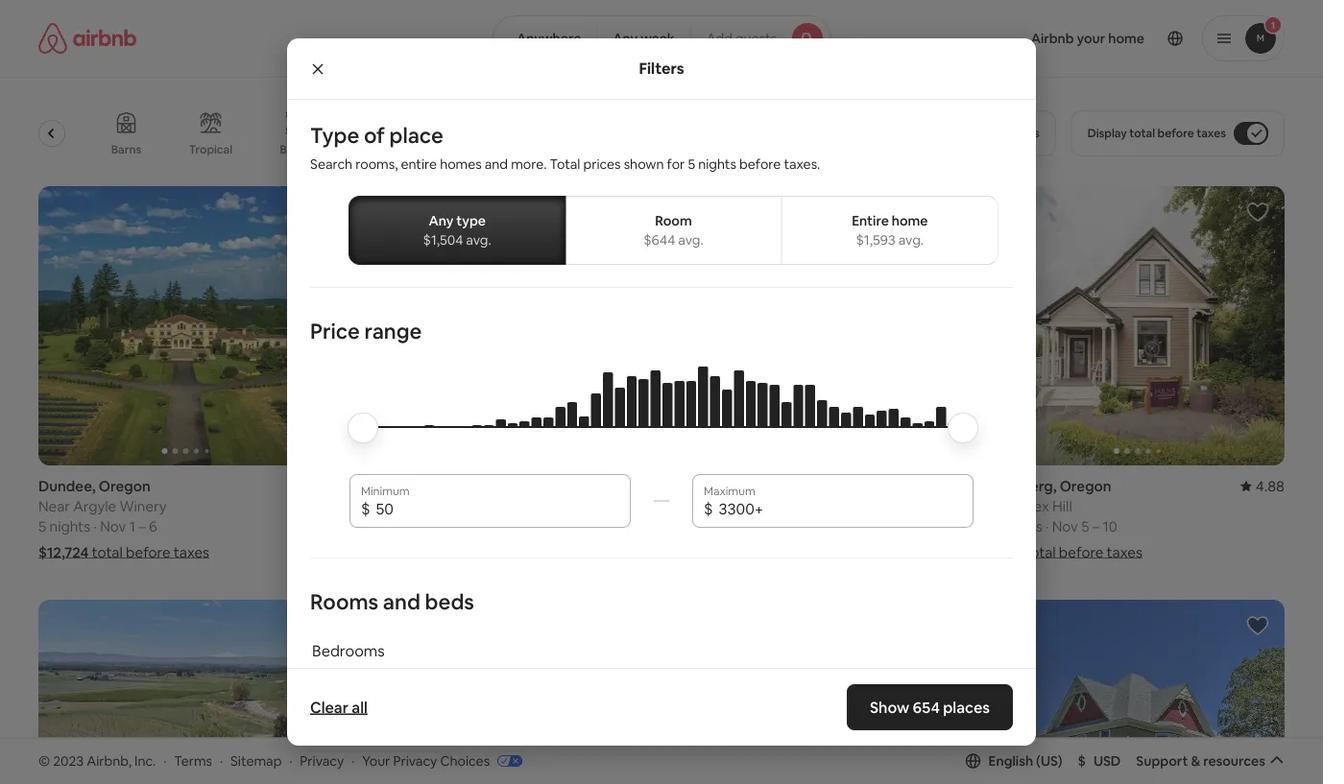 Task type: locate. For each thing, give the bounding box(es) containing it.
10
[[468, 517, 483, 536], [1103, 517, 1118, 536]]

any type ‎$1,504 avg.
[[423, 212, 492, 249]]

most stays cost more than $825 per night. image
[[365, 367, 959, 483]]

before inside dundee, oregon near argyle winery 5 nights · nov 1 – 6 $12,724 total before taxes
[[126, 543, 171, 562]]

before down 25
[[756, 543, 801, 562]]

world
[[496, 142, 527, 157]]

nights inside newberg, oregon near rex hill 5 nights · nov 5 – 10 $612 total before taxes
[[1002, 517, 1043, 536]]

of for place
[[364, 122, 385, 149]]

1 horizontal spatial show
[[870, 698, 910, 718]]

1 near from the left
[[38, 497, 70, 516]]

10 inside newberg, oregon near rex hill 5 nights · nov 5 – 10 $612 total before taxes
[[1103, 517, 1118, 536]]

nights inside dundee, oregon near argyle winery 5 nights · nov 1 – 6 $12,724 total before taxes
[[50, 517, 90, 536]]

· left your at bottom left
[[352, 753, 355, 770]]

0 horizontal spatial and
[[383, 588, 421, 616]]

near inside dundee, oregon near argyle winery 5 nights · nov 1 – 6 $12,724 total before taxes
[[38, 497, 70, 516]]

5
[[688, 156, 696, 173], [38, 517, 46, 536], [356, 517, 364, 536], [447, 517, 455, 536], [673, 517, 681, 536], [991, 517, 999, 536], [1082, 517, 1090, 536]]

3 avg. from the left
[[899, 232, 924, 249]]

room inside room ‎$644 avg.
[[655, 212, 692, 230]]

0 horizontal spatial 10
[[468, 517, 483, 536]]

1 horizontal spatial $ text field
[[719, 499, 963, 519]]

oregon up winery
[[99, 477, 151, 496]]

total inside peshastin, washington 208 miles away 5 nights · nov 5 – 10 $1,301 total before taxes
[[400, 543, 431, 562]]

nights inside peshastin, washington 208 miles away 5 nights · nov 5 – 10 $1,301 total before taxes
[[367, 517, 408, 536]]

rooms
[[310, 588, 379, 616]]

near inside dundee, oregon near bergström wines tasting room 5 nights · nov 25 – 30 $3,883 total before taxes
[[673, 497, 705, 516]]

1 horizontal spatial any
[[613, 30, 638, 47]]

nov inside dundee, oregon near bergström wines tasting room 5 nights · nov 25 – 30 $3,883 total before taxes
[[735, 517, 761, 536]]

add guests
[[707, 30, 777, 47]]

privacy right your at bottom left
[[393, 753, 437, 770]]

dundee, inside dundee, oregon near argyle winery 5 nights · nov 1 – 6 $12,724 total before taxes
[[38, 477, 96, 496]]

$ usd
[[1078, 753, 1121, 770]]

before down 6
[[126, 543, 171, 562]]

nights up $3,883
[[685, 517, 725, 536]]

– inside peshastin, washington 208 miles away 5 nights · nov 5 – 10 $1,301 total before taxes
[[458, 517, 465, 536]]

0 vertical spatial show
[[617, 668, 652, 686]]

any up "‎$1,504"
[[429, 212, 454, 230]]

room ‎$644 avg.
[[644, 212, 704, 249]]

before down hill
[[1060, 543, 1104, 562]]

oregon inside newberg, oregon near rex hill 5 nights · nov 5 – 10 $612 total before taxes
[[1060, 477, 1112, 496]]

bedrooms
[[312, 641, 385, 661]]

total for peshastin, washington 208 miles away 5 nights · nov 5 – 10 $1,301 total before taxes
[[400, 543, 431, 562]]

nights down rex
[[1002, 517, 1043, 536]]

any
[[613, 30, 638, 47], [429, 212, 454, 230]]

· down rex
[[1046, 517, 1049, 536]]

tab list inside filters dialog
[[349, 196, 999, 265]]

airbnb,
[[87, 753, 132, 770]]

· inside dundee, oregon near argyle winery 5 nights · nov 1 – 6 $12,724 total before taxes
[[94, 517, 97, 536]]

1 horizontal spatial $
[[704, 499, 713, 519]]

208
[[356, 497, 381, 516]]

1 horizontal spatial avg.
[[679, 232, 704, 249]]

show inside button
[[617, 668, 652, 686]]

4.93
[[939, 477, 968, 496]]

nights up '$12,724'
[[50, 517, 90, 536]]

clear all button
[[301, 689, 377, 727]]

$
[[361, 499, 370, 519], [704, 499, 713, 519], [1078, 753, 1086, 770]]

nov down away
[[418, 517, 444, 536]]

nov for $1,301
[[418, 517, 444, 536]]

support & resources button
[[1137, 753, 1285, 770]]

usd
[[1094, 753, 1121, 770]]

dundee, up bergström
[[673, 477, 731, 496]]

1 nov from the left
[[100, 517, 126, 536]]

peshastin, washington 208 miles away 5 nights · nov 5 – 10 $1,301 total before taxes
[[356, 477, 518, 562]]

$612
[[991, 543, 1022, 562]]

1 horizontal spatial 10
[[1103, 517, 1118, 536]]

1 vertical spatial room
[[877, 497, 916, 516]]

1 horizontal spatial of
[[461, 142, 472, 157]]

total right display
[[1130, 126, 1156, 141]]

0 horizontal spatial of
[[364, 122, 385, 149]]

0 horizontal spatial room
[[655, 212, 692, 230]]

avg. inside room ‎$644 avg.
[[679, 232, 704, 249]]

before inside peshastin, washington 208 miles away 5 nights · nov 5 – 10 $1,301 total before taxes
[[434, 543, 479, 562]]

3 near from the left
[[991, 497, 1023, 516]]

price
[[310, 318, 360, 345]]

before left taxes.
[[740, 156, 781, 173]]

wines
[[782, 497, 822, 516]]

sitemap link
[[231, 753, 282, 770]]

2 – from the left
[[458, 517, 465, 536]]

10 inside peshastin, washington 208 miles away 5 nights · nov 5 – 10 $1,301 total before taxes
[[468, 517, 483, 536]]

1 horizontal spatial privacy
[[393, 753, 437, 770]]

© 2023 airbnb, inc. ·
[[38, 753, 167, 770]]

2 oregon from the left
[[734, 477, 786, 496]]

0 horizontal spatial privacy
[[300, 753, 344, 770]]

1 10 from the left
[[468, 517, 483, 536]]

home
[[892, 212, 929, 230]]

3 – from the left
[[784, 517, 791, 536]]

any for type
[[429, 212, 454, 230]]

show 654 places
[[870, 698, 990, 718]]

avg. for any type
[[466, 232, 492, 249]]

1 horizontal spatial near
[[673, 497, 705, 516]]

hill
[[1053, 497, 1073, 516]]

for
[[667, 156, 685, 173]]

–
[[139, 517, 146, 536], [458, 517, 465, 536], [784, 517, 791, 536], [1093, 517, 1100, 536]]

near
[[38, 497, 70, 516], [673, 497, 705, 516], [991, 497, 1023, 516]]

oregon
[[99, 477, 151, 496], [734, 477, 786, 496], [1060, 477, 1112, 496]]

type
[[310, 122, 359, 149]]

all
[[352, 698, 368, 718]]

total right "$1,301"
[[400, 543, 431, 562]]

any for week
[[613, 30, 638, 47]]

· right inc.
[[163, 753, 167, 770]]

any week button
[[597, 15, 691, 61]]

2 horizontal spatial oregon
[[1060, 477, 1112, 496]]

a-
[[17, 142, 29, 157]]

2 horizontal spatial avg.
[[899, 232, 924, 249]]

taxes
[[1197, 126, 1227, 141], [174, 543, 209, 562], [482, 543, 518, 562], [804, 543, 840, 562], [1107, 543, 1143, 562]]

add guests button
[[690, 15, 831, 61]]

taxes inside newberg, oregon near rex hill 5 nights · nov 5 – 10 $612 total before taxes
[[1107, 543, 1143, 562]]

0 horizontal spatial $ text field
[[376, 499, 620, 519]]

choices
[[440, 753, 490, 770]]

1
[[129, 517, 135, 536]]

week
[[641, 30, 675, 47]]

before
[[1158, 126, 1195, 141], [740, 156, 781, 173], [126, 543, 171, 562], [434, 543, 479, 562], [756, 543, 801, 562], [1060, 543, 1104, 562]]

nov down hill
[[1053, 517, 1079, 536]]

– for newberg,
[[1093, 517, 1100, 536]]

$ up $3,883
[[704, 499, 713, 519]]

1 dundee, from the left
[[38, 477, 96, 496]]

$ down peshastin,
[[361, 499, 370, 519]]

· down argyle
[[94, 517, 97, 536]]

$ text field
[[376, 499, 620, 519], [719, 499, 963, 519]]

dundee, for bergström
[[673, 477, 731, 496]]

taxes inside peshastin, washington 208 miles away 5 nights · nov 5 – 10 $1,301 total before taxes
[[482, 543, 518, 562]]

2 avg. from the left
[[679, 232, 704, 249]]

add
[[707, 30, 733, 47]]

tab list
[[349, 196, 999, 265]]

near down newberg,
[[991, 497, 1023, 516]]

5 inside dundee, oregon near argyle winery 5 nights · nov 1 – 6 $12,724 total before taxes
[[38, 517, 46, 536]]

4.87 out of 5 average rating image
[[606, 477, 650, 496]]

more.
[[511, 156, 547, 173]]

4.87
[[621, 477, 650, 496]]

boats
[[280, 142, 311, 157]]

oregon inside dundee, oregon near bergström wines tasting room 5 nights · nov 25 – 30 $3,883 total before taxes
[[734, 477, 786, 496]]

show map button
[[598, 654, 726, 700]]

total inside button
[[1130, 126, 1156, 141]]

· down bergström
[[729, 517, 732, 536]]

· down miles
[[411, 517, 414, 536]]

before down away
[[434, 543, 479, 562]]

2 dundee, from the left
[[673, 477, 731, 496]]

near for argyle
[[38, 497, 70, 516]]

your privacy choices
[[362, 753, 490, 770]]

taxes for dundee, oregon near argyle winery 5 nights · nov 1 – 6 $12,724 total before taxes
[[174, 543, 209, 562]]

shown
[[624, 156, 664, 173]]

avg. inside entire home ‎$1,593 avg.
[[899, 232, 924, 249]]

entire
[[852, 212, 889, 230]]

0 vertical spatial and
[[485, 156, 508, 173]]

1 – from the left
[[139, 517, 146, 536]]

nov inside newberg, oregon near rex hill 5 nights · nov 5 – 10 $612 total before taxes
[[1053, 517, 1079, 536]]

before right display
[[1158, 126, 1195, 141]]

room
[[655, 212, 692, 230], [877, 497, 916, 516]]

3 oregon from the left
[[1060, 477, 1112, 496]]

0 horizontal spatial dundee,
[[38, 477, 96, 496]]

1 $ text field from the left
[[376, 499, 620, 519]]

4.93 out of 5 average rating image
[[923, 477, 968, 496]]

dundee,
[[38, 477, 96, 496], [673, 477, 731, 496]]

1 horizontal spatial dundee,
[[673, 477, 731, 496]]

2 horizontal spatial near
[[991, 497, 1023, 516]]

dundee, inside dundee, oregon near bergström wines tasting room 5 nights · nov 25 – 30 $3,883 total before taxes
[[673, 477, 731, 496]]

– inside dundee, oregon near argyle winery 5 nights · nov 1 – 6 $12,724 total before taxes
[[139, 517, 146, 536]]

1 horizontal spatial room
[[877, 497, 916, 516]]

taxes inside dundee, oregon near argyle winery 5 nights · nov 1 – 6 $12,724 total before taxes
[[174, 543, 209, 562]]

room right tasting
[[877, 497, 916, 516]]

show inside filters dialog
[[870, 698, 910, 718]]

miles
[[384, 497, 419, 516]]

privacy
[[300, 753, 344, 770], [393, 753, 437, 770]]

of inside type of place search rooms, entire homes and more. total prices shown for 5 nights before taxes.
[[364, 122, 385, 149]]

rooms and beds
[[310, 588, 474, 616]]

taxes inside button
[[1197, 126, 1227, 141]]

beds
[[425, 588, 474, 616]]

total inside dundee, oregon near argyle winery 5 nights · nov 1 – 6 $12,724 total before taxes
[[92, 543, 123, 562]]

inc.
[[135, 753, 156, 770]]

4 nov from the left
[[1053, 517, 1079, 536]]

nights right for
[[699, 156, 737, 173]]

any inside any type ‎$1,504 avg.
[[429, 212, 454, 230]]

4 – from the left
[[1093, 517, 1100, 536]]

vineyards
[[354, 142, 407, 157]]

english (us) button
[[966, 753, 1063, 770]]

place
[[390, 122, 444, 149]]

0 horizontal spatial any
[[429, 212, 454, 230]]

of inside group
[[461, 142, 472, 157]]

none search field containing anywhere
[[493, 15, 831, 61]]

near left argyle
[[38, 497, 70, 516]]

and left more.
[[485, 156, 508, 173]]

2 nov from the left
[[418, 517, 444, 536]]

dundee, up argyle
[[38, 477, 96, 496]]

2 10 from the left
[[1103, 517, 1118, 536]]

1 avg. from the left
[[466, 232, 492, 249]]

room up the ‎$644
[[655, 212, 692, 230]]

guests
[[736, 30, 777, 47]]

nights down miles
[[367, 517, 408, 536]]

taxes inside dundee, oregon near bergström wines tasting room 5 nights · nov 25 – 30 $3,883 total before taxes
[[804, 543, 840, 562]]

show left the map
[[617, 668, 652, 686]]

before inside newberg, oregon near rex hill 5 nights · nov 5 – 10 $612 total before taxes
[[1060, 543, 1104, 562]]

show left 654
[[870, 698, 910, 718]]

10 for 208 miles away
[[468, 517, 483, 536]]

· right terms link
[[220, 753, 223, 770]]

0 vertical spatial any
[[613, 30, 638, 47]]

any inside button
[[613, 30, 638, 47]]

0 horizontal spatial oregon
[[99, 477, 151, 496]]

near up $3,883
[[673, 497, 705, 516]]

avg. inside any type ‎$1,504 avg.
[[466, 232, 492, 249]]

oregon up hill
[[1060, 477, 1112, 496]]

oregon inside dundee, oregon near argyle winery 5 nights · nov 1 – 6 $12,724 total before taxes
[[99, 477, 151, 496]]

show map
[[617, 668, 683, 686]]

0 horizontal spatial show
[[617, 668, 652, 686]]

tab list containing any type ‎$1,504 avg.
[[349, 196, 999, 265]]

and inside type of place search rooms, entire homes and more. total prices shown for 5 nights before taxes.
[[485, 156, 508, 173]]

0 vertical spatial room
[[655, 212, 692, 230]]

4.88
[[1256, 477, 1285, 496]]

$ left "usd"
[[1078, 753, 1086, 770]]

– for dundee,
[[139, 517, 146, 536]]

room inside dundee, oregon near bergström wines tasting room 5 nights · nov 25 – 30 $3,883 total before taxes
[[877, 497, 916, 516]]

of for the
[[461, 142, 472, 157]]

1 vertical spatial show
[[870, 698, 910, 718]]

0 horizontal spatial near
[[38, 497, 70, 516]]

0 horizontal spatial avg.
[[466, 232, 492, 249]]

nights for dundee, oregon near argyle winery 5 nights · nov 1 – 6 $12,724 total before taxes
[[50, 517, 90, 536]]

avg.
[[466, 232, 492, 249], [679, 232, 704, 249], [899, 232, 924, 249]]

group
[[15, 96, 956, 171], [38, 186, 333, 466], [356, 186, 650, 466], [673, 186, 968, 466], [991, 186, 1285, 466], [38, 601, 333, 785], [356, 601, 650, 785], [673, 601, 968, 785], [991, 601, 1285, 785]]

and left beds
[[383, 588, 421, 616]]

nov left 1
[[100, 517, 126, 536]]

total right '$12,724'
[[92, 543, 123, 562]]

nov inside dundee, oregon near argyle winery 5 nights · nov 1 – 6 $12,724 total before taxes
[[100, 517, 126, 536]]

1 horizontal spatial oregon
[[734, 477, 786, 496]]

2 near from the left
[[673, 497, 705, 516]]

nov down bergström
[[735, 517, 761, 536]]

None search field
[[493, 15, 831, 61]]

of left the
[[461, 142, 472, 157]]

total right $612
[[1025, 543, 1056, 562]]

top
[[438, 142, 459, 157]]

show
[[617, 668, 652, 686], [870, 698, 910, 718]]

oregon up bergström
[[734, 477, 786, 496]]

total
[[1130, 126, 1156, 141], [92, 543, 123, 562], [400, 543, 431, 562], [722, 543, 753, 562], [1025, 543, 1056, 562]]

privacy down clear
[[300, 753, 344, 770]]

– inside newberg, oregon near rex hill 5 nights · nov 5 – 10 $612 total before taxes
[[1093, 517, 1100, 536]]

total right $3,883
[[722, 543, 753, 562]]

nov inside peshastin, washington 208 miles away 5 nights · nov 5 – 10 $1,301 total before taxes
[[418, 517, 444, 536]]

avg. down 'home' on the top right of page
[[899, 232, 924, 249]]

1 vertical spatial any
[[429, 212, 454, 230]]

©
[[38, 753, 50, 770]]

any left week
[[613, 30, 638, 47]]

near inside newberg, oregon near rex hill 5 nights · nov 5 – 10 $612 total before taxes
[[991, 497, 1023, 516]]

&
[[1192, 753, 1201, 770]]

avg. down type
[[466, 232, 492, 249]]

3 nov from the left
[[735, 517, 761, 536]]

1 oregon from the left
[[99, 477, 151, 496]]

of up rooms,
[[364, 122, 385, 149]]

display total before taxes button
[[1072, 110, 1285, 157]]

1 horizontal spatial and
[[485, 156, 508, 173]]

total inside newberg, oregon near rex hill 5 nights · nov 5 – 10 $612 total before taxes
[[1025, 543, 1056, 562]]

avg. right the ‎$644
[[679, 232, 704, 249]]



Task type: vqa. For each thing, say whether or not it's contained in the screenshot.
Near within the Dundee, Oregon Near Argyle Winery 5 Nights · Nov 1 – 6 $12,724 Total Before Taxes
yes



Task type: describe. For each thing, give the bounding box(es) containing it.
dundee, oregon near bergström wines tasting room 5 nights · nov 25 – 30 $3,883 total before taxes
[[673, 477, 916, 562]]

frames
[[29, 142, 68, 157]]

· inside peshastin, washington 208 miles away 5 nights · nov 5 – 10 $1,301 total before taxes
[[411, 517, 414, 536]]

filters dialog
[[287, 38, 1037, 785]]

your privacy choices link
[[362, 753, 523, 771]]

oregon for hill
[[1060, 477, 1112, 496]]

0 horizontal spatial $
[[361, 499, 370, 519]]

prices
[[584, 156, 621, 173]]

your
[[362, 753, 390, 770]]

‎$1,504
[[423, 232, 463, 249]]

‎$1,593
[[857, 232, 896, 249]]

filters
[[639, 59, 685, 78]]

(us)
[[1037, 753, 1063, 770]]

group containing a-frames
[[15, 96, 956, 171]]

nights for peshastin, washington 208 miles away 5 nights · nov 5 – 10 $1,301 total before taxes
[[367, 517, 408, 536]]

5 inside dundee, oregon near bergström wines tasting room 5 nights · nov 25 – 30 $3,883 total before taxes
[[673, 517, 681, 536]]

show for show map
[[617, 668, 652, 686]]

1 vertical spatial and
[[383, 588, 421, 616]]

total inside dundee, oregon near bergström wines tasting room 5 nights · nov 25 – 30 $3,883 total before taxes
[[722, 543, 753, 562]]

display
[[1088, 126, 1128, 141]]

total for dundee, oregon near argyle winery 5 nights · nov 1 – 6 $12,724 total before taxes
[[92, 543, 123, 562]]

taxes for newberg, oregon near rex hill 5 nights · nov 5 – 10 $612 total before taxes
[[1107, 543, 1143, 562]]

total
[[550, 156, 581, 173]]

tropical
[[190, 142, 233, 157]]

– inside dundee, oregon near bergström wines tasting room 5 nights · nov 25 – 30 $3,883 total before taxes
[[784, 517, 791, 536]]

nov for $612
[[1053, 517, 1079, 536]]

· left 'privacy' link
[[289, 753, 293, 770]]

away
[[422, 497, 456, 516]]

oregon for wines
[[734, 477, 786, 496]]

search
[[310, 156, 353, 173]]

· inside newberg, oregon near rex hill 5 nights · nov 5 – 10 $612 total before taxes
[[1046, 517, 1049, 536]]

terms
[[174, 753, 212, 770]]

support
[[1137, 753, 1189, 770]]

clear all
[[310, 698, 368, 718]]

$3,883
[[673, 543, 719, 562]]

2023
[[53, 753, 84, 770]]

newberg, oregon near rex hill 5 nights · nov 5 – 10 $612 total before taxes
[[991, 477, 1143, 562]]

top of the world
[[438, 142, 527, 157]]

– for peshastin,
[[458, 517, 465, 536]]

2 horizontal spatial $
[[1078, 753, 1086, 770]]

show for show 654 places
[[870, 698, 910, 718]]

oregon for winery
[[99, 477, 151, 496]]

total for newberg, oregon near rex hill 5 nights · nov 5 – 10 $612 total before taxes
[[1025, 543, 1056, 562]]

terms · sitemap · privacy
[[174, 753, 344, 770]]

nights inside dundee, oregon near bergström wines tasting room 5 nights · nov 25 – 30 $3,883 total before taxes
[[685, 517, 725, 536]]

argyle
[[73, 497, 116, 516]]

rex
[[1026, 497, 1050, 516]]

before inside button
[[1158, 126, 1195, 141]]

avg. for entire home
[[899, 232, 924, 249]]

homes
[[440, 156, 482, 173]]

price range
[[310, 318, 422, 345]]

any week
[[613, 30, 675, 47]]

taxes.
[[784, 156, 821, 173]]

dundee, for argyle
[[38, 477, 96, 496]]

$12,724
[[38, 543, 89, 562]]

taxes for peshastin, washington 208 miles away 5 nights · nov 5 – 10 $1,301 total before taxes
[[482, 543, 518, 562]]

the
[[475, 142, 493, 157]]

support & resources
[[1137, 753, 1266, 770]]

map
[[655, 668, 683, 686]]

6
[[149, 517, 157, 536]]

654
[[913, 698, 940, 718]]

newberg,
[[991, 477, 1057, 496]]

add to wishlist: hood river, oregon image
[[1247, 615, 1270, 638]]

near for bergström
[[673, 497, 705, 516]]

near for rex
[[991, 497, 1023, 516]]

nov for $12,724
[[100, 517, 126, 536]]

5 inside type of place search rooms, entire homes and more. total prices shown for 5 nights before taxes.
[[688, 156, 696, 173]]

before inside dundee, oregon near bergström wines tasting room 5 nights · nov 25 – 30 $3,883 total before taxes
[[756, 543, 801, 562]]

nights inside type of place search rooms, entire homes and more. total prices shown for 5 nights before taxes.
[[699, 156, 737, 173]]

4.88 out of 5 average rating image
[[1241, 477, 1285, 496]]

english
[[989, 753, 1034, 770]]

resources
[[1204, 753, 1266, 770]]

30
[[794, 517, 811, 536]]

tasting
[[826, 497, 874, 516]]

terms link
[[174, 753, 212, 770]]

1 privacy from the left
[[300, 753, 344, 770]]

dundee, oregon near argyle winery 5 nights · nov 1 – 6 $12,724 total before taxes
[[38, 477, 209, 562]]

range
[[365, 318, 422, 345]]

nights for newberg, oregon near rex hill 5 nights · nov 5 – 10 $612 total before taxes
[[1002, 517, 1043, 536]]

washington
[[428, 477, 509, 496]]

before inside type of place search rooms, entire homes and more. total prices shown for 5 nights before taxes.
[[740, 156, 781, 173]]

add to wishlist: newberg, oregon image
[[1247, 201, 1270, 224]]

2 $ text field from the left
[[719, 499, 963, 519]]

anywhere
[[517, 30, 581, 47]]

winery
[[120, 497, 167, 516]]

type
[[457, 212, 486, 230]]

entire home ‎$1,593 avg.
[[852, 212, 929, 249]]

entire
[[401, 156, 437, 173]]

anywhere button
[[493, 15, 598, 61]]

10 for near rex hill
[[1103, 517, 1118, 536]]

sitemap
[[231, 753, 282, 770]]

· inside dundee, oregon near bergström wines tasting room 5 nights · nov 25 – 30 $3,883 total before taxes
[[729, 517, 732, 536]]

display total before taxes
[[1088, 126, 1227, 141]]

$1,301
[[356, 543, 397, 562]]

profile element
[[854, 0, 1285, 77]]

25
[[764, 517, 780, 536]]

‎$644
[[644, 232, 676, 249]]

2 privacy from the left
[[393, 753, 437, 770]]

english (us)
[[989, 753, 1063, 770]]

bergström
[[708, 497, 778, 516]]

barns
[[112, 142, 142, 157]]

peshastin,
[[356, 477, 425, 496]]

show 654 places link
[[847, 685, 1014, 731]]



